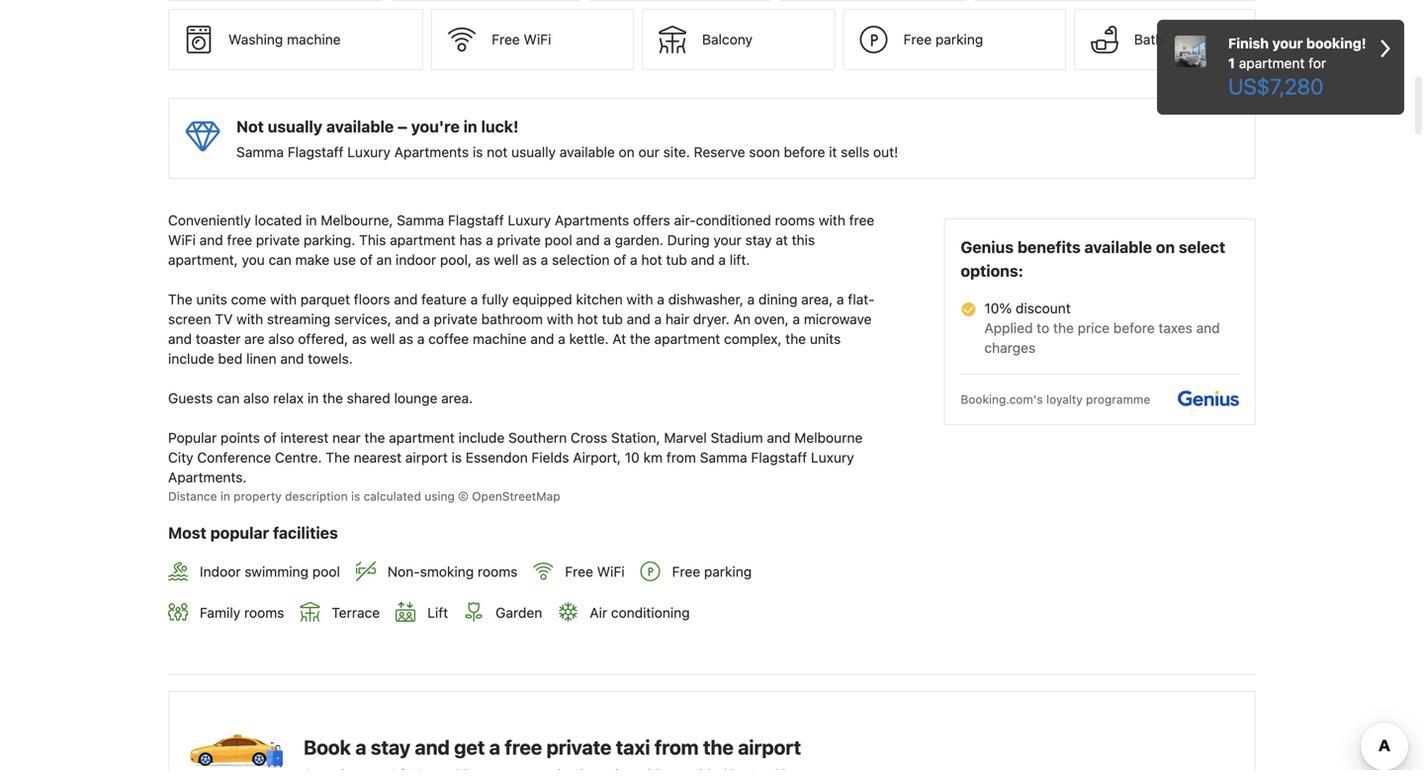 Task type: locate. For each thing, give the bounding box(es) containing it.
available left the –
[[326, 117, 394, 136]]

0 vertical spatial free wifi
[[492, 31, 551, 48]]

on inside genius benefits available on select options:
[[1156, 238, 1175, 257]]

2 horizontal spatial flagstaff
[[751, 450, 807, 466]]

your inside the finish your booking! 1 apartment for us$7,280
[[1273, 35, 1303, 51]]

apartments
[[394, 144, 469, 160], [555, 212, 629, 229]]

in right relax
[[308, 390, 319, 407]]

private
[[256, 232, 300, 248], [497, 232, 541, 248], [434, 311, 478, 328], [547, 736, 612, 759]]

0 horizontal spatial hot
[[577, 311, 598, 328]]

machine inside button
[[287, 31, 341, 48]]

2 horizontal spatial is
[[473, 144, 483, 160]]

before right price
[[1114, 320, 1155, 336]]

free parking
[[904, 31, 983, 48], [672, 564, 752, 580]]

0 horizontal spatial well
[[370, 331, 395, 347]]

1 vertical spatial wifi
[[168, 232, 196, 248]]

luxury up 'equipped'
[[508, 212, 551, 229]]

on
[[619, 144, 635, 160], [1156, 238, 1175, 257]]

lift.
[[730, 252, 750, 268]]

samma down stadium
[[700, 450, 747, 466]]

taxes
[[1159, 320, 1193, 336]]

apartments down the you're
[[394, 144, 469, 160]]

1 horizontal spatial is
[[452, 450, 462, 466]]

0 horizontal spatial machine
[[287, 31, 341, 48]]

in
[[464, 117, 477, 136], [306, 212, 317, 229], [308, 390, 319, 407], [220, 490, 230, 504]]

guests
[[168, 390, 213, 407]]

stay
[[745, 232, 772, 248], [371, 736, 411, 759]]

1 horizontal spatial usually
[[511, 144, 556, 160]]

hot
[[641, 252, 662, 268], [577, 311, 598, 328]]

available inside genius benefits available on select options:
[[1085, 238, 1152, 257]]

is up ©
[[452, 450, 462, 466]]

in down apartments.
[[220, 490, 230, 504]]

as left coffee
[[399, 331, 413, 347]]

apartments inside conveniently located in melbourne, samma flagstaff luxury apartments offers air-conditioned rooms with free wifi and free private parking. this apartment has a private pool and a garden. during your stay at this apartment, you can make use of an indoor pool, as well as a selection of a hot tub and a lift. the units come with parquet floors and feature a fully equipped kitchen with a dishwasher, a dining area, a flat- screen tv with streaming services, and a private bathroom with hot tub and a hair dryer. an oven, a microwave and toaster are also offered, as well as a coffee machine and a kettle. at the apartment complex, the units include bed linen and towels. guests can also relax in the shared lounge area. popular points of interest near the apartment include southern cross station, marvel stadium and melbourne city conference centre. the nearest airport is essendon fields airport, 10 km from samma flagstaff luxury apartments. distance in property description is calculated using © openstreetmap
[[555, 212, 629, 229]]

free parking inside the free parking button
[[904, 31, 983, 48]]

parking
[[936, 31, 983, 48], [704, 564, 752, 580]]

hair
[[666, 311, 689, 328]]

0 vertical spatial also
[[268, 331, 294, 347]]

usually right the not
[[511, 144, 556, 160]]

free wifi up air
[[565, 564, 625, 580]]

offered,
[[298, 331, 348, 347]]

samma up "indoor"
[[397, 212, 444, 229]]

and right taxes in the right top of the page
[[1196, 320, 1220, 336]]

0 horizontal spatial your
[[714, 232, 742, 248]]

usually
[[268, 117, 323, 136], [511, 144, 556, 160]]

the up "screen"
[[168, 291, 193, 308]]

discount
[[1016, 300, 1071, 317]]

luxury up 'melbourne,'
[[347, 144, 391, 160]]

flagstaff down stadium
[[751, 450, 807, 466]]

tub up at
[[602, 311, 623, 328]]

smoking
[[420, 564, 474, 580]]

1 horizontal spatial include
[[459, 430, 505, 446]]

points
[[221, 430, 260, 446]]

not usually available – you're in luck! samma flagstaff luxury apartments is not usually available on our site. reserve soon before it sells out!
[[236, 117, 898, 160]]

interest
[[280, 430, 329, 446]]

benefits
[[1018, 238, 1081, 257]]

luxury down melbourne
[[811, 450, 854, 466]]

2 horizontal spatial luxury
[[811, 450, 854, 466]]

site.
[[663, 144, 690, 160]]

conveniently
[[168, 212, 251, 229]]

0 horizontal spatial tub
[[602, 311, 623, 328]]

pool down facilities
[[312, 564, 340, 580]]

0 vertical spatial flagstaff
[[288, 144, 344, 160]]

1 horizontal spatial free parking
[[904, 31, 983, 48]]

luxury inside not usually available – you're in luck! samma flagstaff luxury apartments is not usually available on our site. reserve soon before it sells out!
[[347, 144, 391, 160]]

area.
[[441, 390, 473, 407]]

your right finish
[[1273, 35, 1303, 51]]

1 vertical spatial samma
[[397, 212, 444, 229]]

during
[[667, 232, 710, 248]]

booking.com's
[[961, 393, 1043, 407]]

machine right washing
[[287, 31, 341, 48]]

0 vertical spatial include
[[168, 351, 214, 367]]

private up coffee
[[434, 311, 478, 328]]

available right benefits
[[1085, 238, 1152, 257]]

from down 'marvel'
[[667, 450, 696, 466]]

include down the toaster at top
[[168, 351, 214, 367]]

include
[[168, 351, 214, 367], [459, 430, 505, 446]]

2 vertical spatial free
[[505, 736, 542, 759]]

units up "tv"
[[196, 291, 227, 308]]

apartment up us$7,280
[[1239, 55, 1305, 71]]

rooms
[[775, 212, 815, 229], [478, 564, 518, 580], [244, 605, 284, 621]]

stay left at
[[745, 232, 772, 248]]

1 vertical spatial airport
[[738, 736, 801, 759]]

property
[[234, 490, 282, 504]]

with down come
[[237, 311, 263, 328]]

0 horizontal spatial on
[[619, 144, 635, 160]]

towels.
[[308, 351, 353, 367]]

free up you
[[227, 232, 252, 248]]

0 horizontal spatial samma
[[236, 144, 284, 160]]

machine down bathroom at the top left of the page
[[473, 331, 527, 347]]

1 vertical spatial usually
[[511, 144, 556, 160]]

sells
[[841, 144, 870, 160]]

1 horizontal spatial well
[[494, 252, 519, 268]]

pool,
[[440, 252, 472, 268]]

facilities
[[273, 524, 338, 543]]

flagstaff
[[288, 144, 344, 160], [448, 212, 504, 229], [751, 450, 807, 466]]

1 vertical spatial well
[[370, 331, 395, 347]]

free
[[492, 31, 520, 48], [904, 31, 932, 48], [565, 564, 593, 580], [672, 564, 700, 580]]

a left kettle.
[[558, 331, 566, 347]]

lounge
[[394, 390, 438, 407]]

and right "services,"
[[395, 311, 419, 328]]

1 horizontal spatial apartments
[[555, 212, 629, 229]]

0 vertical spatial airport
[[405, 450, 448, 466]]

before left it
[[784, 144, 825, 160]]

0 vertical spatial the
[[168, 291, 193, 308]]

1 horizontal spatial parking
[[936, 31, 983, 48]]

wifi
[[524, 31, 551, 48], [168, 232, 196, 248], [597, 564, 625, 580]]

available left "our" on the top left of the page
[[560, 144, 615, 160]]

free down sells
[[849, 212, 875, 229]]

is left the not
[[473, 144, 483, 160]]

from right taxi
[[655, 736, 699, 759]]

0 horizontal spatial the
[[168, 291, 193, 308]]

apartment
[[1239, 55, 1305, 71], [390, 232, 456, 248], [654, 331, 720, 347], [389, 430, 455, 446]]

in up parking.
[[306, 212, 317, 229]]

melbourne,
[[321, 212, 393, 229]]

1 vertical spatial free wifi
[[565, 564, 625, 580]]

of down garden.
[[614, 252, 626, 268]]

2 vertical spatial wifi
[[597, 564, 625, 580]]

can right guests
[[217, 390, 240, 407]]

well up fully
[[494, 252, 519, 268]]

a right get
[[489, 736, 500, 759]]

2 vertical spatial samma
[[700, 450, 747, 466]]

2 vertical spatial flagstaff
[[751, 450, 807, 466]]

0 horizontal spatial rooms
[[244, 605, 284, 621]]

of right points
[[264, 430, 277, 446]]

as down the has
[[476, 252, 490, 268]]

your down conditioned
[[714, 232, 742, 248]]

is inside not usually available – you're in luck! samma flagstaff luxury apartments is not usually available on our site. reserve soon before it sells out!
[[473, 144, 483, 160]]

as
[[476, 252, 490, 268], [522, 252, 537, 268], [352, 331, 367, 347], [399, 331, 413, 347]]

melbourne
[[794, 430, 863, 446]]

before
[[784, 144, 825, 160], [1114, 320, 1155, 336]]

and right floors
[[394, 291, 418, 308]]

1 vertical spatial machine
[[473, 331, 527, 347]]

and
[[199, 232, 223, 248], [576, 232, 600, 248], [691, 252, 715, 268], [394, 291, 418, 308], [395, 311, 419, 328], [627, 311, 651, 328], [1196, 320, 1220, 336], [168, 331, 192, 347], [530, 331, 554, 347], [280, 351, 304, 367], [767, 430, 791, 446], [415, 736, 450, 759]]

0 vertical spatial pool
[[545, 232, 572, 248]]

kettle.
[[569, 331, 609, 347]]

a right the has
[[486, 232, 493, 248]]

1 horizontal spatial available
[[560, 144, 615, 160]]

0 horizontal spatial free wifi
[[492, 31, 551, 48]]

from inside conveniently located in melbourne, samma flagstaff luxury apartments offers air-conditioned rooms with free wifi and free private parking. this apartment has a private pool and a garden. during your stay at this apartment, you can make use of an indoor pool, as well as a selection of a hot tub and a lift. the units come with parquet floors and feature a fully equipped kitchen with a dishwasher, a dining area, a flat- screen tv with streaming services, and a private bathroom with hot tub and a hair dryer. an oven, a microwave and toaster are also offered, as well as a coffee machine and a kettle. at the apartment complex, the units include bed linen and towels. guests can also relax in the shared lounge area. popular points of interest near the apartment include southern cross station, marvel stadium and melbourne city conference centre. the nearest airport is essendon fields airport, 10 km from samma flagstaff luxury apartments. distance in property description is calculated using © openstreetmap
[[667, 450, 696, 466]]

flagstaff inside not usually available – you're in luck! samma flagstaff luxury apartments is not usually available on our site. reserve soon before it sells out!
[[288, 144, 344, 160]]

2 horizontal spatial rooms
[[775, 212, 815, 229]]

private left taxi
[[547, 736, 612, 759]]

0 vertical spatial samma
[[236, 144, 284, 160]]

0 vertical spatial wifi
[[524, 31, 551, 48]]

0 vertical spatial apartments
[[394, 144, 469, 160]]

1 vertical spatial flagstaff
[[448, 212, 504, 229]]

0 horizontal spatial free parking
[[672, 564, 752, 580]]

0 horizontal spatial flagstaff
[[288, 144, 344, 160]]

well
[[494, 252, 519, 268], [370, 331, 395, 347]]

0 horizontal spatial units
[[196, 291, 227, 308]]

genius benefits available on select options:
[[961, 238, 1226, 281]]

1 vertical spatial available
[[560, 144, 615, 160]]

1 horizontal spatial units
[[810, 331, 841, 347]]

0 horizontal spatial free
[[227, 232, 252, 248]]

of
[[360, 252, 373, 268], [614, 252, 626, 268], [264, 430, 277, 446]]

1 vertical spatial free parking
[[672, 564, 752, 580]]

rooms inside conveniently located in melbourne, samma flagstaff luxury apartments offers air-conditioned rooms with free wifi and free private parking. this apartment has a private pool and a garden. during your stay at this apartment, you can make use of an indoor pool, as well as a selection of a hot tub and a lift. the units come with parquet floors and feature a fully equipped kitchen with a dishwasher, a dining area, a flat- screen tv with streaming services, and a private bathroom with hot tub and a hair dryer. an oven, a microwave and toaster are also offered, as well as a coffee machine and a kettle. at the apartment complex, the units include bed linen and towels. guests can also relax in the shared lounge area. popular points of interest near the apartment include southern cross station, marvel stadium and melbourne city conference centre. the nearest airport is essendon fields airport, 10 km from samma flagstaff luxury apartments. distance in property description is calculated using © openstreetmap
[[775, 212, 815, 229]]

lift
[[427, 605, 448, 621]]

free right get
[[505, 736, 542, 759]]

available for not
[[326, 117, 394, 136]]

is
[[473, 144, 483, 160], [452, 450, 462, 466], [351, 490, 360, 504]]

soon
[[749, 144, 780, 160]]

free inside the free parking button
[[904, 31, 932, 48]]

0 vertical spatial tub
[[666, 252, 687, 268]]

charges
[[985, 340, 1036, 356]]

free
[[849, 212, 875, 229], [227, 232, 252, 248], [505, 736, 542, 759]]

1 vertical spatial from
[[655, 736, 699, 759]]

air-
[[674, 212, 696, 229]]

free wifi up luck!
[[492, 31, 551, 48]]

0 horizontal spatial wifi
[[168, 232, 196, 248]]

1
[[1228, 55, 1235, 71]]

air
[[590, 605, 607, 621]]

not
[[487, 144, 508, 160]]

2 horizontal spatial wifi
[[597, 564, 625, 580]]

kitchen
[[576, 291, 623, 308]]

a left garden.
[[604, 232, 611, 248]]

and left hair
[[627, 311, 651, 328]]

before inside 10% discount applied to the price before taxes and charges
[[1114, 320, 1155, 336]]

with
[[819, 212, 846, 229], [270, 291, 297, 308], [627, 291, 653, 308], [237, 311, 263, 328], [547, 311, 574, 328]]

airport inside conveniently located in melbourne, samma flagstaff luxury apartments offers air-conditioned rooms with free wifi and free private parking. this apartment has a private pool and a garden. during your stay at this apartment, you can make use of an indoor pool, as well as a selection of a hot tub and a lift. the units come with parquet floors and feature a fully equipped kitchen with a dishwasher, a dining area, a flat- screen tv with streaming services, and a private bathroom with hot tub and a hair dryer. an oven, a microwave and toaster are also offered, as well as a coffee machine and a kettle. at the apartment complex, the units include bed linen and towels. guests can also relax in the shared lounge area. popular points of interest near the apartment include southern cross station, marvel stadium and melbourne city conference centre. the nearest airport is essendon fields airport, 10 km from samma flagstaff luxury apartments. distance in property description is calculated using © openstreetmap
[[405, 450, 448, 466]]

also down streaming
[[268, 331, 294, 347]]

rooms up this
[[775, 212, 815, 229]]

a left fully
[[471, 291, 478, 308]]

0 vertical spatial stay
[[745, 232, 772, 248]]

are
[[244, 331, 265, 347]]

on left the select
[[1156, 238, 1175, 257]]

usually right not
[[268, 117, 323, 136]]

on left "our" on the top left of the page
[[619, 144, 635, 160]]

family rooms
[[200, 605, 284, 621]]

our
[[639, 144, 660, 160]]

2 vertical spatial luxury
[[811, 450, 854, 466]]

0 horizontal spatial luxury
[[347, 144, 391, 160]]

0 vertical spatial before
[[784, 144, 825, 160]]

rooms down indoor swimming pool
[[244, 605, 284, 621]]

in inside not usually available – you're in luck! samma flagstaff luxury apartments is not usually available on our site. reserve soon before it sells out!
[[464, 117, 477, 136]]

1 vertical spatial hot
[[577, 311, 598, 328]]

screen
[[168, 311, 211, 328]]

the up nearest
[[364, 430, 385, 446]]

1 horizontal spatial samma
[[397, 212, 444, 229]]

flagstaff up located
[[288, 144, 344, 160]]

0 vertical spatial on
[[619, 144, 635, 160]]

1 vertical spatial also
[[243, 390, 269, 407]]

free wifi inside free wifi button
[[492, 31, 551, 48]]

the right to
[[1053, 320, 1074, 336]]

0 vertical spatial available
[[326, 117, 394, 136]]

in left luck!
[[464, 117, 477, 136]]

genius
[[961, 238, 1014, 257]]

with down 'equipped'
[[547, 311, 574, 328]]

1 horizontal spatial the
[[326, 450, 350, 466]]

free inside free wifi button
[[492, 31, 520, 48]]

1 horizontal spatial before
[[1114, 320, 1155, 336]]

wifi inside button
[[524, 31, 551, 48]]

free wifi button
[[431, 9, 634, 70]]

0 horizontal spatial pool
[[312, 564, 340, 580]]

1 horizontal spatial on
[[1156, 238, 1175, 257]]

pool up selection
[[545, 232, 572, 248]]

and left get
[[415, 736, 450, 759]]

apartment down lounge
[[389, 430, 455, 446]]

nearest
[[354, 450, 402, 466]]

at
[[776, 232, 788, 248]]

0 horizontal spatial airport
[[405, 450, 448, 466]]

a left selection
[[541, 252, 548, 268]]

a up microwave
[[837, 291, 844, 308]]

0 horizontal spatial usually
[[268, 117, 323, 136]]

a down feature at the top left
[[423, 311, 430, 328]]

apartments up selection
[[555, 212, 629, 229]]

the right at
[[630, 331, 651, 347]]

reserve
[[694, 144, 745, 160]]

0 horizontal spatial before
[[784, 144, 825, 160]]

1 vertical spatial your
[[714, 232, 742, 248]]

and inside 10% discount applied to the price before taxes and charges
[[1196, 320, 1220, 336]]

0 horizontal spatial include
[[168, 351, 214, 367]]

microwave
[[804, 311, 872, 328]]

0 vertical spatial is
[[473, 144, 483, 160]]

rooms up the garden
[[478, 564, 518, 580]]

also left relax
[[243, 390, 269, 407]]

stay right book
[[371, 736, 411, 759]]

calculated
[[364, 490, 421, 504]]

0 vertical spatial your
[[1273, 35, 1303, 51]]

hot down garden.
[[641, 252, 662, 268]]

of left 'an'
[[360, 252, 373, 268]]

rightchevron image
[[1381, 34, 1391, 63]]

0 horizontal spatial available
[[326, 117, 394, 136]]

a right oven,
[[793, 311, 800, 328]]

the inside 10% discount applied to the price before taxes and charges
[[1053, 320, 1074, 336]]

is left calculated
[[351, 490, 360, 504]]

2 vertical spatial is
[[351, 490, 360, 504]]

a
[[486, 232, 493, 248], [604, 232, 611, 248], [541, 252, 548, 268], [630, 252, 638, 268], [719, 252, 726, 268], [471, 291, 478, 308], [657, 291, 665, 308], [747, 291, 755, 308], [837, 291, 844, 308], [423, 311, 430, 328], [654, 311, 662, 328], [793, 311, 800, 328], [417, 331, 425, 347], [558, 331, 566, 347], [355, 736, 366, 759], [489, 736, 500, 759]]

0 vertical spatial luxury
[[347, 144, 391, 160]]

0 horizontal spatial apartments
[[394, 144, 469, 160]]

hot up kettle.
[[577, 311, 598, 328]]

1 horizontal spatial can
[[269, 252, 292, 268]]



Task type: describe. For each thing, give the bounding box(es) containing it.
0 vertical spatial units
[[196, 291, 227, 308]]

stay inside conveniently located in melbourne, samma flagstaff luxury apartments offers air-conditioned rooms with free wifi and free private parking. this apartment has a private pool and a garden. during your stay at this apartment, you can make use of an indoor pool, as well as a selection of a hot tub and a lift. the units come with parquet floors and feature a fully equipped kitchen with a dishwasher, a dining area, a flat- screen tv with streaming services, and a private bathroom with hot tub and a hair dryer. an oven, a microwave and toaster are also offered, as well as a coffee machine and a kettle. at the apartment complex, the units include bed linen and towels. guests can also relax in the shared lounge area. popular points of interest near the apartment include southern cross station, marvel stadium and melbourne city conference centre. the nearest airport is essendon fields airport, 10 km from samma flagstaff luxury apartments. distance in property description is calculated using © openstreetmap
[[745, 232, 772, 248]]

0 horizontal spatial of
[[264, 430, 277, 446]]

0 vertical spatial well
[[494, 252, 519, 268]]

1 horizontal spatial tub
[[666, 252, 687, 268]]

fully
[[482, 291, 509, 308]]

most popular facilities
[[168, 524, 338, 543]]

garden.
[[615, 232, 664, 248]]

0 horizontal spatial stay
[[371, 736, 411, 759]]

out!
[[873, 144, 898, 160]]

and down during
[[691, 252, 715, 268]]

1 horizontal spatial free wifi
[[565, 564, 625, 580]]

indoor
[[396, 252, 436, 268]]

a left hair
[[654, 311, 662, 328]]

cross
[[571, 430, 607, 446]]

a right book
[[355, 736, 366, 759]]

with down it
[[819, 212, 846, 229]]

make
[[295, 252, 330, 268]]

conveniently located in melbourne, samma flagstaff luxury apartments offers air-conditioned rooms with free wifi and free private parking. this apartment has a private pool and a garden. during your stay at this apartment, you can make use of an indoor pool, as well as a selection of a hot tub and a lift. the units come with parquet floors and feature a fully equipped kitchen with a dishwasher, a dining area, a flat- screen tv with streaming services, and a private bathroom with hot tub and a hair dryer. an oven, a microwave and toaster are also offered, as well as a coffee machine and a kettle. at the apartment complex, the units include bed linen and towels. guests can also relax in the shared lounge area. popular points of interest near the apartment include southern cross station, marvel stadium and melbourne city conference centre. the nearest airport is essendon fields airport, 10 km from samma flagstaff luxury apartments. distance in property description is calculated using © openstreetmap
[[168, 212, 878, 504]]

0 vertical spatial usually
[[268, 117, 323, 136]]

you're
[[411, 117, 460, 136]]

apartments inside not usually available – you're in luck! samma flagstaff luxury apartments is not usually available on our site. reserve soon before it sells out!
[[394, 144, 469, 160]]

to
[[1037, 320, 1050, 336]]

booking!
[[1307, 35, 1366, 51]]

available for genius
[[1085, 238, 1152, 257]]

your inside conveniently located in melbourne, samma flagstaff luxury apartments offers air-conditioned rooms with free wifi and free private parking. this apartment has a private pool and a garden. during your stay at this apartment, you can make use of an indoor pool, as well as a selection of a hot tub and a lift. the units come with parquet floors and feature a fully equipped kitchen with a dishwasher, a dining area, a flat- screen tv with streaming services, and a private bathroom with hot tub and a hair dryer. an oven, a microwave and toaster are also offered, as well as a coffee machine and a kettle. at the apartment complex, the units include bed linen and towels. guests can also relax in the shared lounge area. popular points of interest near the apartment include southern cross station, marvel stadium and melbourne city conference centre. the nearest airport is essendon fields airport, 10 km from samma flagstaff luxury apartments. distance in property description is calculated using © openstreetmap
[[714, 232, 742, 248]]

not
[[236, 117, 264, 136]]

samma inside not usually available – you're in luck! samma flagstaff luxury apartments is not usually available on our site. reserve soon before it sells out!
[[236, 144, 284, 160]]

area,
[[801, 291, 833, 308]]

programme
[[1086, 393, 1151, 407]]

an
[[376, 252, 392, 268]]

a down garden.
[[630, 252, 638, 268]]

and right stadium
[[767, 430, 791, 446]]

distance
[[168, 490, 217, 504]]

near
[[332, 430, 361, 446]]

tv
[[215, 311, 233, 328]]

0 horizontal spatial is
[[351, 490, 360, 504]]

1 vertical spatial can
[[217, 390, 240, 407]]

applied
[[985, 320, 1033, 336]]

marvel
[[664, 430, 707, 446]]

non-
[[388, 564, 420, 580]]

a up an
[[747, 291, 755, 308]]

southern
[[508, 430, 567, 446]]

as up 'equipped'
[[522, 252, 537, 268]]

openstreetmap
[[472, 490, 560, 504]]

options:
[[961, 262, 1024, 281]]

coffee
[[428, 331, 469, 347]]

washing machine
[[228, 31, 341, 48]]

0 vertical spatial free
[[849, 212, 875, 229]]

flat-
[[848, 291, 875, 308]]

toaster
[[196, 331, 241, 347]]

2 horizontal spatial of
[[614, 252, 626, 268]]

1 vertical spatial parking
[[704, 564, 752, 580]]

with up streaming
[[270, 291, 297, 308]]

the right taxi
[[703, 736, 734, 759]]

0 vertical spatial can
[[269, 252, 292, 268]]

2 horizontal spatial samma
[[700, 450, 747, 466]]

washing
[[228, 31, 283, 48]]

private down located
[[256, 232, 300, 248]]

streaming
[[267, 311, 330, 328]]

parking inside the free parking button
[[936, 31, 983, 48]]

on inside not usually available – you're in luck! samma flagstaff luxury apartments is not usually available on our site. reserve soon before it sells out!
[[619, 144, 635, 160]]

parking.
[[304, 232, 355, 248]]

us$7,280
[[1228, 73, 1324, 99]]

1 horizontal spatial rooms
[[478, 564, 518, 580]]

and down bathroom at the top left of the page
[[530, 331, 554, 347]]

wifi inside conveniently located in melbourne, samma flagstaff luxury apartments offers air-conditioned rooms with free wifi and free private parking. this apartment has a private pool and a garden. during your stay at this apartment, you can make use of an indoor pool, as well as a selection of a hot tub and a lift. the units come with parquet floors and feature a fully equipped kitchen with a dishwasher, a dining area, a flat- screen tv with streaming services, and a private bathroom with hot tub and a hair dryer. an oven, a microwave and toaster are also offered, as well as a coffee machine and a kettle. at the apartment complex, the units include bed linen and towels. guests can also relax in the shared lounge area. popular points of interest near the apartment include southern cross station, marvel stadium and melbourne city conference centre. the nearest airport is essendon fields airport, 10 km from samma flagstaff luxury apartments. distance in property description is calculated using © openstreetmap
[[168, 232, 196, 248]]

bathroom
[[481, 311, 543, 328]]

come
[[231, 291, 266, 308]]

popular
[[168, 430, 217, 446]]

book
[[304, 736, 351, 759]]

relax
[[273, 390, 304, 407]]

1 vertical spatial tub
[[602, 311, 623, 328]]

a left dishwasher, at top
[[657, 291, 665, 308]]

the left the shared
[[322, 390, 343, 407]]

washing machine button
[[168, 9, 424, 70]]

select
[[1179, 238, 1226, 257]]

get
[[454, 736, 485, 759]]

apartment inside the finish your booking! 1 apartment for us$7,280
[[1239, 55, 1305, 71]]

oven,
[[754, 311, 789, 328]]

located
[[255, 212, 302, 229]]

a left coffee
[[417, 331, 425, 347]]

an
[[734, 311, 751, 328]]

conditioning
[[611, 605, 690, 621]]

apartments.
[[168, 469, 247, 486]]

1 horizontal spatial free
[[505, 736, 542, 759]]

linen
[[246, 351, 277, 367]]

at
[[613, 331, 626, 347]]

1 horizontal spatial luxury
[[508, 212, 551, 229]]

1 horizontal spatial airport
[[738, 736, 801, 759]]

1 vertical spatial the
[[326, 450, 350, 466]]

km
[[643, 450, 663, 466]]

©
[[458, 490, 469, 504]]

selection
[[552, 252, 610, 268]]

with right kitchen
[[627, 291, 653, 308]]

pool inside conveniently located in melbourne, samma flagstaff luxury apartments offers air-conditioned rooms with free wifi and free private parking. this apartment has a private pool and a garden. during your stay at this apartment, you can make use of an indoor pool, as well as a selection of a hot tub and a lift. the units come with parquet floors and feature a fully equipped kitchen with a dishwasher, a dining area, a flat- screen tv with streaming services, and a private bathroom with hot tub and a hair dryer. an oven, a microwave and toaster are also offered, as well as a coffee machine and a kettle. at the apartment complex, the units include bed linen and towels. guests can also relax in the shared lounge area. popular points of interest near the apartment include southern cross station, marvel stadium and melbourne city conference centre. the nearest airport is essendon fields airport, 10 km from samma flagstaff luxury apartments. distance in property description is calculated using © openstreetmap
[[545, 232, 572, 248]]

taxi
[[616, 736, 650, 759]]

services,
[[334, 311, 391, 328]]

price
[[1078, 320, 1110, 336]]

and up selection
[[576, 232, 600, 248]]

balcony button
[[642, 9, 835, 70]]

and down "screen"
[[168, 331, 192, 347]]

and right linen
[[280, 351, 304, 367]]

1 vertical spatial units
[[810, 331, 841, 347]]

1 vertical spatial include
[[459, 430, 505, 446]]

dining
[[759, 291, 798, 308]]

fields
[[532, 450, 569, 466]]

essendon
[[466, 450, 528, 466]]

the down oven,
[[786, 331, 806, 347]]

1 horizontal spatial of
[[360, 252, 373, 268]]

a left the lift.
[[719, 252, 726, 268]]

conditioned
[[696, 212, 771, 229]]

apartment down hair
[[654, 331, 720, 347]]

apartment up "indoor"
[[390, 232, 456, 248]]

floors
[[354, 291, 390, 308]]

conference
[[197, 450, 271, 466]]

swimming
[[245, 564, 309, 580]]

apartment,
[[168, 252, 238, 268]]

and down conveniently
[[199, 232, 223, 248]]

finish
[[1228, 35, 1269, 51]]

10% discount applied to the price before taxes and charges
[[985, 300, 1220, 356]]

before inside not usually available – you're in luck! samma flagstaff luxury apartments is not usually available on our site. reserve soon before it sells out!
[[784, 144, 825, 160]]

air conditioning
[[590, 605, 690, 621]]

10
[[625, 450, 640, 466]]

indoor swimming pool
[[200, 564, 340, 580]]

private right the has
[[497, 232, 541, 248]]

1 horizontal spatial hot
[[641, 252, 662, 268]]

book a stay and get a free private taxi from the airport
[[304, 736, 801, 759]]

2 vertical spatial rooms
[[244, 605, 284, 621]]

1 vertical spatial pool
[[312, 564, 340, 580]]

city
[[168, 450, 193, 466]]

terrace
[[332, 605, 380, 621]]

parquet
[[301, 291, 350, 308]]

it
[[829, 144, 837, 160]]

–
[[398, 117, 407, 136]]

popular
[[210, 524, 269, 543]]

family
[[200, 605, 240, 621]]

description
[[285, 490, 348, 504]]

as down "services,"
[[352, 331, 367, 347]]

booking.com's loyalty programme
[[961, 393, 1151, 407]]

machine inside conveniently located in melbourne, samma flagstaff luxury apartments offers air-conditioned rooms with free wifi and free private parking. this apartment has a private pool and a garden. during your stay at this apartment, you can make use of an indoor pool, as well as a selection of a hot tub and a lift. the units come with parquet floors and feature a fully equipped kitchen with a dishwasher, a dining area, a flat- screen tv with streaming services, and a private bathroom with hot tub and a hair dryer. an oven, a microwave and toaster are also offered, as well as a coffee machine and a kettle. at the apartment complex, the units include bed linen and towels. guests can also relax in the shared lounge area. popular points of interest near the apartment include southern cross station, marvel stadium and melbourne city conference centre. the nearest airport is essendon fields airport, 10 km from samma flagstaff luxury apartments. distance in property description is calculated using © openstreetmap
[[473, 331, 527, 347]]

indoor
[[200, 564, 241, 580]]

bed
[[218, 351, 243, 367]]

book a stay and get a free private taxi from the airport image
[[185, 708, 288, 771]]

for
[[1309, 55, 1327, 71]]

1 horizontal spatial flagstaff
[[448, 212, 504, 229]]



Task type: vqa. For each thing, say whether or not it's contained in the screenshot.
middle Flagstaff
yes



